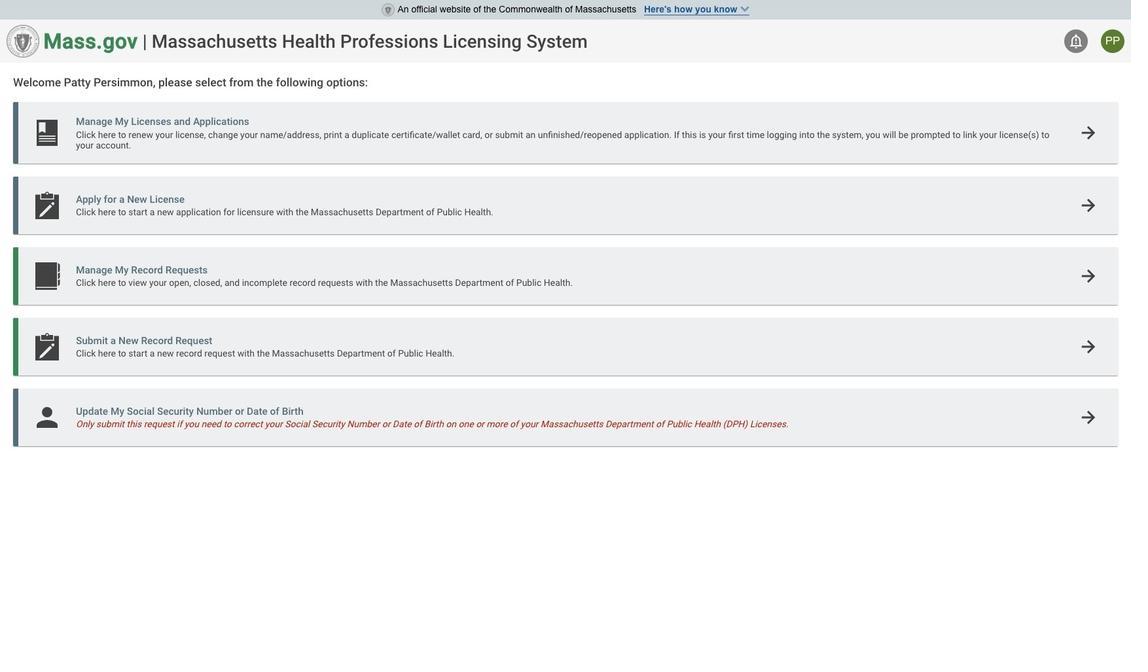 Task type: locate. For each thing, give the bounding box(es) containing it.
1 vertical spatial no color image
[[1080, 266, 1099, 286]]

0 vertical spatial no color image
[[1069, 33, 1085, 49]]

2 vertical spatial no color image
[[1080, 337, 1099, 357]]

0 vertical spatial no color image
[[1080, 196, 1099, 215]]

3 no color image from the top
[[1080, 337, 1099, 357]]

no color image
[[1069, 33, 1085, 49], [1080, 123, 1099, 143], [1080, 408, 1099, 427]]

no color image
[[1080, 196, 1099, 215], [1080, 266, 1099, 286], [1080, 337, 1099, 357]]

heading
[[152, 30, 588, 52]]

1 no color image from the top
[[1080, 196, 1099, 215]]



Task type: vqa. For each thing, say whether or not it's contained in the screenshot.
1st option group from the top of the page
no



Task type: describe. For each thing, give the bounding box(es) containing it.
2 no color image from the top
[[1080, 266, 1099, 286]]

2 vertical spatial no color image
[[1080, 408, 1099, 427]]

1 vertical spatial no color image
[[1080, 123, 1099, 143]]

massachusetts state seal image
[[7, 25, 39, 58]]

massachusetts state seal image
[[382, 3, 395, 16]]



